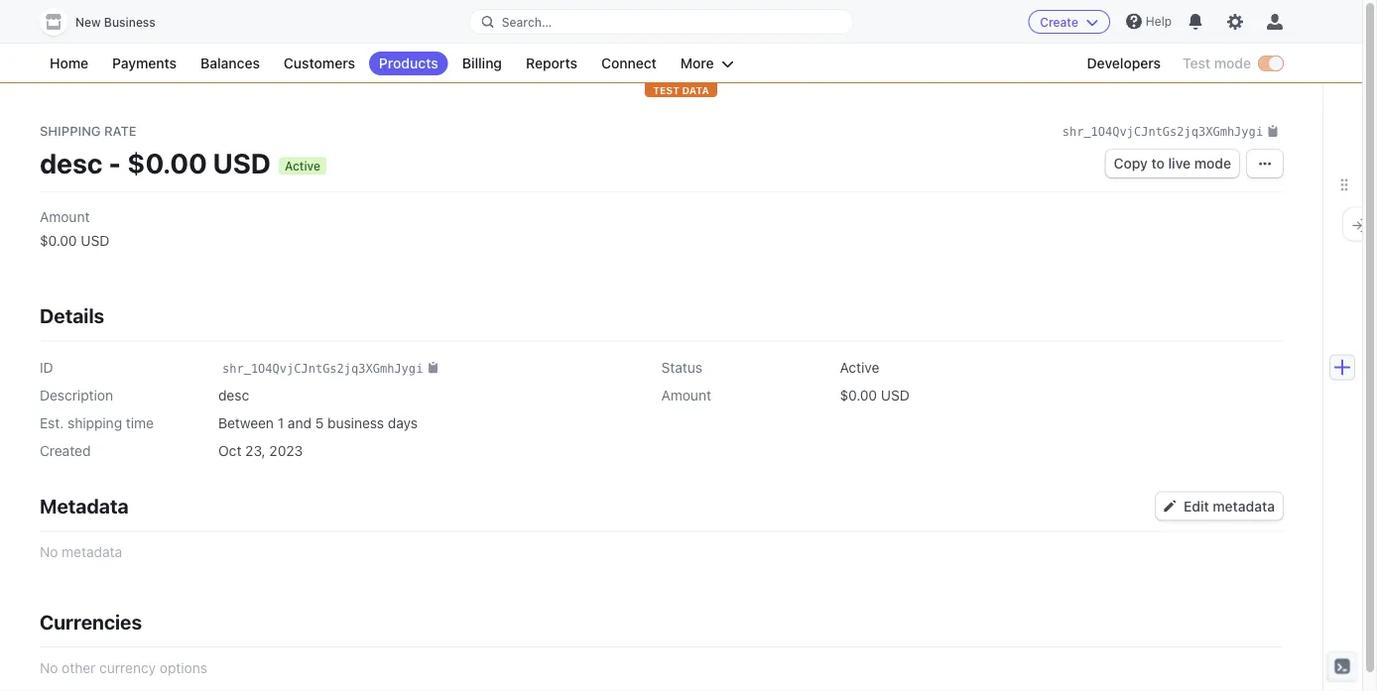 Task type: locate. For each thing, give the bounding box(es) containing it.
0 horizontal spatial shr_1o4qvjcjntgs2jq3xgmhjygi
[[222, 362, 423, 376]]

0 vertical spatial $0.00
[[127, 147, 207, 179]]

to
[[1151, 155, 1165, 172]]

amount $0.00 usd
[[40, 208, 109, 249]]

billing
[[462, 55, 502, 71]]

shr_1o4qvjcjntgs2jq3xgmhjygi button for shipping rate
[[1062, 121, 1279, 141]]

no down the metadata on the bottom of the page
[[40, 544, 58, 561]]

shipping
[[40, 124, 101, 138]]

oct 23, 2023
[[218, 443, 303, 459]]

0 horizontal spatial metadata
[[62, 544, 122, 561]]

home
[[50, 55, 88, 71]]

desc
[[40, 147, 103, 179], [218, 387, 249, 403]]

1 vertical spatial usd
[[81, 232, 109, 249]]

$0.00 inside amount $0.00 usd
[[40, 232, 77, 249]]

1 vertical spatial mode
[[1194, 155, 1231, 172]]

0 horizontal spatial $0.00
[[40, 232, 77, 249]]

1 horizontal spatial shr_1o4qvjcjntgs2jq3xgmhjygi button
[[1062, 121, 1279, 141]]

currency
[[99, 660, 156, 676]]

1 horizontal spatial desc
[[218, 387, 249, 403]]

Search… text field
[[470, 9, 853, 34]]

no
[[40, 544, 58, 561], [40, 660, 58, 676]]

1
[[278, 415, 284, 431]]

amount down status
[[661, 387, 711, 403]]

details
[[40, 304, 104, 328]]

new business
[[75, 15, 155, 29]]

oct
[[218, 443, 241, 459]]

1 vertical spatial no
[[40, 660, 58, 676]]

edit metadata button
[[1156, 493, 1283, 520]]

no for no other currency options
[[40, 660, 58, 676]]

active
[[285, 159, 320, 173], [840, 359, 880, 376]]

est. shipping time
[[40, 415, 154, 431]]

mode
[[1214, 55, 1251, 71], [1194, 155, 1231, 172]]

amount
[[40, 208, 90, 225], [661, 387, 711, 403]]

mode right "test"
[[1214, 55, 1251, 71]]

desc - $0.00 usd
[[40, 147, 271, 179]]

desc for desc - $0.00 usd
[[40, 147, 103, 179]]

test data
[[653, 84, 709, 96]]

edit
[[1184, 498, 1209, 515]]

2023
[[269, 443, 303, 459]]

shr_1o4qvjcjntgs2jq3xgmhjygi button up 5
[[222, 358, 439, 378]]

1 horizontal spatial amount
[[661, 387, 711, 403]]

1 vertical spatial active
[[840, 359, 880, 376]]

0 horizontal spatial shr_1o4qvjcjntgs2jq3xgmhjygi button
[[222, 358, 439, 378]]

test
[[1183, 55, 1211, 71]]

days
[[388, 415, 418, 431]]

-
[[108, 147, 121, 179]]

0 horizontal spatial usd
[[81, 232, 109, 249]]

desc up between
[[218, 387, 249, 403]]

0 vertical spatial active
[[285, 159, 320, 173]]

1 horizontal spatial shr_1o4qvjcjntgs2jq3xgmhjygi
[[1062, 125, 1263, 139]]

2 no from the top
[[40, 660, 58, 676]]

shr_1o4qvjcjntgs2jq3xgmhjygi for id
[[222, 362, 423, 376]]

0 vertical spatial no
[[40, 544, 58, 561]]

desc for desc
[[218, 387, 249, 403]]

shr_1o4qvjcjntgs2jq3xgmhjygi button
[[1062, 121, 1279, 141], [222, 358, 439, 378]]

shr_1o4qvjcjntgs2jq3xgmhjygi button up copy to live mode
[[1062, 121, 1279, 141]]

0 vertical spatial desc
[[40, 147, 103, 179]]

1 horizontal spatial active
[[840, 359, 880, 376]]

0 vertical spatial shr_1o4qvjcjntgs2jq3xgmhjygi
[[1062, 125, 1263, 139]]

reports link
[[516, 52, 587, 75]]

help
[[1146, 14, 1172, 28]]

payments link
[[102, 52, 187, 75]]

1 vertical spatial shr_1o4qvjcjntgs2jq3xgmhjygi
[[222, 362, 423, 376]]

id
[[40, 359, 53, 376]]

between
[[218, 415, 274, 431]]

1 horizontal spatial metadata
[[1213, 498, 1275, 515]]

reports
[[526, 55, 577, 71]]

0 horizontal spatial amount
[[40, 208, 90, 225]]

1 vertical spatial amount
[[661, 387, 711, 403]]

desc down the shipping
[[40, 147, 103, 179]]

$0.00
[[127, 147, 207, 179], [40, 232, 77, 249], [840, 387, 877, 403]]

2 horizontal spatial $0.00
[[840, 387, 877, 403]]

1 vertical spatial desc
[[218, 387, 249, 403]]

metadata for edit metadata
[[1213, 498, 1275, 515]]

metadata
[[1213, 498, 1275, 515], [62, 544, 122, 561]]

1 horizontal spatial usd
[[213, 147, 271, 179]]

shr_1o4qvjcjntgs2jq3xgmhjygi up 5
[[222, 362, 423, 376]]

0 vertical spatial mode
[[1214, 55, 1251, 71]]

svg image
[[1259, 158, 1271, 170]]

metadata inside edit metadata button
[[1213, 498, 1275, 515]]

0 vertical spatial shr_1o4qvjcjntgs2jq3xgmhjygi button
[[1062, 121, 1279, 141]]

usd
[[213, 147, 271, 179], [81, 232, 109, 249], [881, 387, 910, 403]]

1 no from the top
[[40, 544, 58, 561]]

2 vertical spatial $0.00
[[840, 387, 877, 403]]

no left other
[[40, 660, 58, 676]]

usd inside amount $0.00 usd
[[81, 232, 109, 249]]

mode right live in the top right of the page
[[1194, 155, 1231, 172]]

shr_1o4qvjcjntgs2jq3xgmhjygi
[[1062, 125, 1263, 139], [222, 362, 423, 376]]

metadata down the metadata on the bottom of the page
[[62, 544, 122, 561]]

shr_1o4qvjcjntgs2jq3xgmhjygi button for id
[[222, 358, 439, 378]]

0 vertical spatial metadata
[[1213, 498, 1275, 515]]

amount inside amount $0.00 usd
[[40, 208, 90, 225]]

Search… search field
[[470, 9, 853, 34]]

connect
[[601, 55, 657, 71]]

time
[[126, 415, 154, 431]]

options
[[160, 660, 207, 676]]

currencies
[[40, 610, 142, 634]]

0 vertical spatial amount
[[40, 208, 90, 225]]

1 vertical spatial $0.00
[[40, 232, 77, 249]]

metadata right the edit
[[1213, 498, 1275, 515]]

balances link
[[191, 52, 270, 75]]

customers link
[[274, 52, 365, 75]]

shr_1o4qvjcjntgs2jq3xgmhjygi up to on the top right
[[1062, 125, 1263, 139]]

amount down the shipping
[[40, 208, 90, 225]]

connect link
[[591, 52, 667, 75]]

0 horizontal spatial desc
[[40, 147, 103, 179]]

2 horizontal spatial usd
[[881, 387, 910, 403]]

1 vertical spatial metadata
[[62, 544, 122, 561]]

$0.00 usd
[[840, 387, 910, 403]]

1 vertical spatial shr_1o4qvjcjntgs2jq3xgmhjygi button
[[222, 358, 439, 378]]

copy to live mode button
[[1106, 150, 1239, 178]]

metadata
[[40, 495, 129, 518]]

metadata for no metadata
[[62, 544, 122, 561]]



Task type: describe. For each thing, give the bounding box(es) containing it.
2 vertical spatial usd
[[881, 387, 910, 403]]

5
[[315, 415, 324, 431]]

status
[[661, 359, 702, 376]]

mode inside button
[[1194, 155, 1231, 172]]

notifications image
[[1188, 14, 1203, 30]]

create
[[1040, 15, 1078, 29]]

test mode
[[1183, 55, 1251, 71]]

products link
[[369, 52, 448, 75]]

description
[[40, 387, 113, 403]]

copy
[[1114, 155, 1148, 172]]

create button
[[1028, 10, 1110, 34]]

no for no metadata
[[40, 544, 58, 561]]

1 horizontal spatial $0.00
[[127, 147, 207, 179]]

balances
[[200, 55, 260, 71]]

est.
[[40, 415, 64, 431]]

amount for amount $0.00 usd
[[40, 208, 90, 225]]

no metadata
[[40, 544, 122, 561]]

rate
[[104, 124, 137, 138]]

home link
[[40, 52, 98, 75]]

business
[[327, 415, 384, 431]]

copy to live mode
[[1114, 155, 1231, 172]]

created
[[40, 443, 91, 459]]

svg image
[[1164, 501, 1176, 513]]

live
[[1168, 155, 1191, 172]]

other
[[62, 660, 96, 676]]

billing link
[[452, 52, 512, 75]]

customers
[[284, 55, 355, 71]]

payments
[[112, 55, 177, 71]]

products
[[379, 55, 438, 71]]

shipping
[[67, 415, 122, 431]]

search…
[[502, 15, 552, 29]]

new business button
[[40, 8, 175, 36]]

shr_1o4qvjcjntgs2jq3xgmhjygi for shipping rate
[[1062, 125, 1263, 139]]

23,
[[245, 443, 266, 459]]

0 vertical spatial usd
[[213, 147, 271, 179]]

test
[[653, 84, 679, 96]]

0 horizontal spatial active
[[285, 159, 320, 173]]

shipping rate
[[40, 124, 137, 138]]

developers
[[1087, 55, 1161, 71]]

help button
[[1118, 5, 1180, 37]]

edit metadata
[[1184, 498, 1275, 515]]

amount for amount
[[661, 387, 711, 403]]

between 1 and 5 business days
[[218, 415, 418, 431]]

data
[[682, 84, 709, 96]]

business
[[104, 15, 155, 29]]

more
[[680, 55, 714, 71]]

no other currency options
[[40, 660, 207, 676]]

and
[[288, 415, 311, 431]]

more button
[[671, 52, 744, 75]]

developers link
[[1077, 52, 1171, 75]]

new
[[75, 15, 101, 29]]



Task type: vqa. For each thing, say whether or not it's contained in the screenshot.
the Reports
yes



